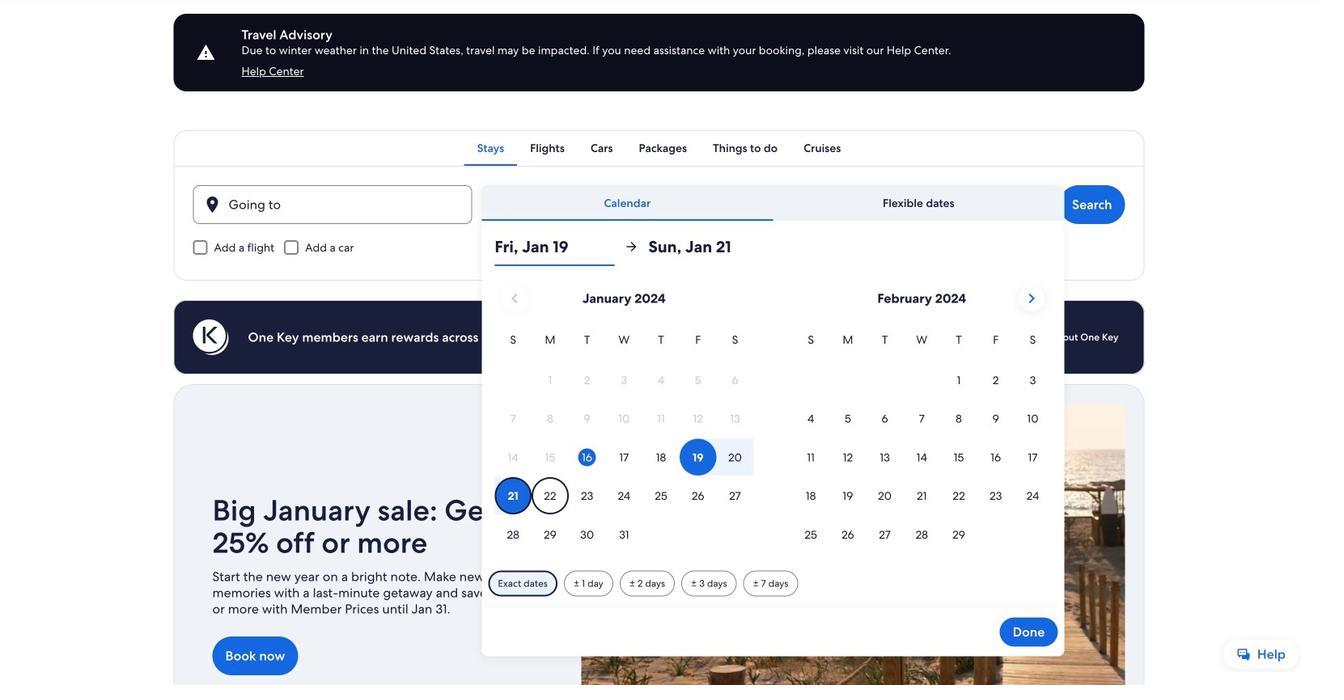Task type: describe. For each thing, give the bounding box(es) containing it.
previous month image
[[505, 289, 524, 308]]

travel alert notification region
[[154, 0, 1164, 91]]

february 2024 element
[[793, 331, 1052, 555]]

next month image
[[1022, 289, 1041, 308]]

1 vertical spatial tab list
[[482, 185, 1064, 221]]



Task type: vqa. For each thing, say whether or not it's contained in the screenshot.
left M
no



Task type: locate. For each thing, give the bounding box(es) containing it.
january 2024 element
[[495, 331, 754, 555]]

directional image
[[624, 240, 639, 254]]

today element
[[578, 449, 596, 466]]

0 vertical spatial tab list
[[174, 130, 1145, 166]]

tab list
[[174, 130, 1145, 166], [482, 185, 1064, 221]]

application
[[495, 279, 1052, 555]]



